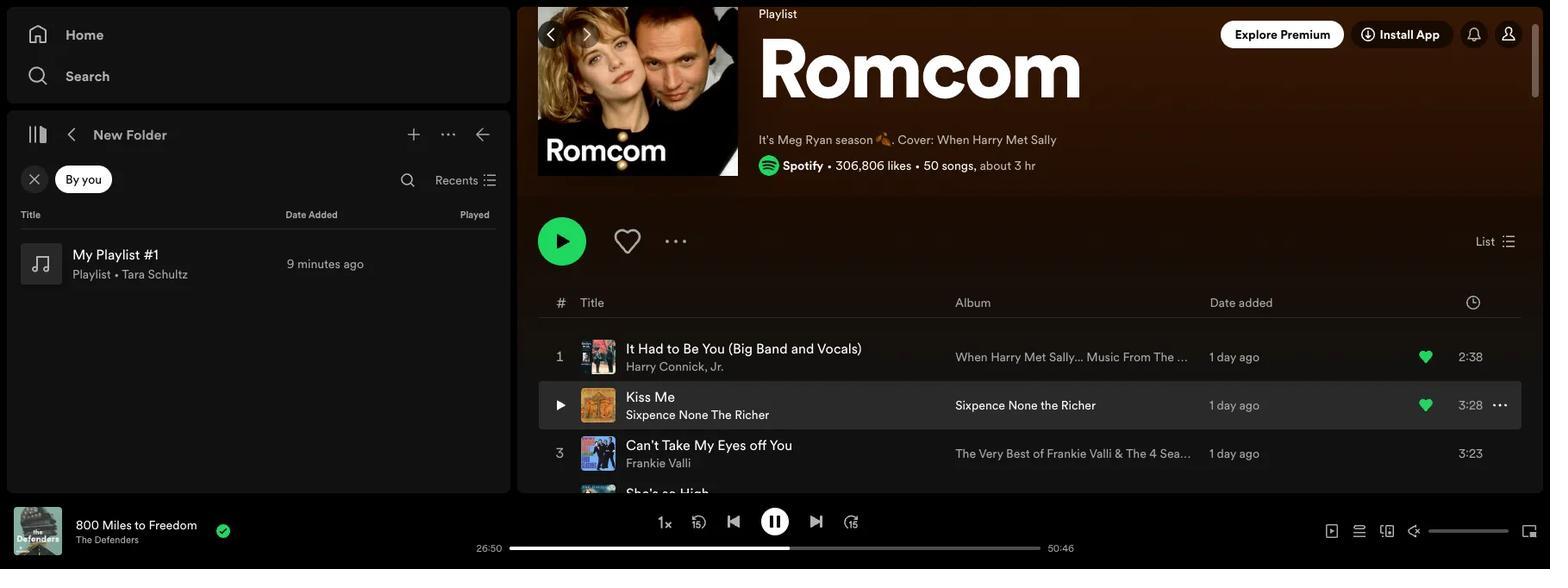 Task type: locate. For each thing, give the bounding box(es) containing it.
1 ago from the top
[[1239, 348, 1260, 366]]

Recents, List view field
[[421, 166, 507, 194]]

title inside # row
[[580, 294, 604, 311]]

2 day from the top
[[1217, 397, 1236, 414]]

valli
[[668, 454, 691, 472]]

3 1 day ago from the top
[[1209, 445, 1260, 462]]

to left 'be'
[[667, 339, 680, 358]]

freedom
[[149, 516, 197, 533]]

0 horizontal spatial sixpence
[[626, 406, 676, 423]]

#
[[556, 293, 566, 312]]

0 vertical spatial harry
[[972, 131, 1003, 148]]

date inside main element
[[286, 209, 306, 222]]

2 ago from the top
[[1239, 397, 1260, 414]]

the for me
[[711, 406, 732, 423]]

none
[[1008, 397, 1038, 414], [679, 406, 708, 423]]

me
[[654, 387, 675, 406]]

home
[[66, 25, 104, 44]]

0 horizontal spatial to
[[134, 516, 146, 533]]

1 horizontal spatial you
[[769, 435, 792, 454]]

playlist
[[759, 5, 797, 22], [72, 266, 111, 283]]

1 vertical spatial title
[[580, 294, 604, 311]]

1 vertical spatial harry
[[626, 358, 656, 375]]

explore premium
[[1235, 26, 1331, 43]]

title
[[21, 209, 41, 222], [580, 294, 604, 311]]

and
[[791, 339, 814, 358]]

the defenders link
[[76, 533, 139, 546]]

3
[[1014, 157, 1022, 174]]

0 vertical spatial title
[[21, 209, 41, 222]]

0 vertical spatial the
[[711, 406, 732, 423]]

ago for valli
[[1239, 445, 1260, 462]]

1 vertical spatial day
[[1217, 397, 1236, 414]]

sixpence
[[955, 397, 1005, 414], [626, 406, 676, 423]]

skip forward 15 seconds image
[[844, 514, 858, 528]]

1 day from the top
[[1217, 348, 1236, 366]]

800 miles to freedom link
[[76, 516, 197, 533]]

richer right the at the bottom right
[[1061, 397, 1096, 414]]

1 horizontal spatial none
[[1008, 397, 1038, 414]]

2 1 from the top
[[1209, 397, 1214, 414]]

1 inside kiss me row
[[1209, 397, 1214, 414]]

harry
[[972, 131, 1003, 148], [626, 358, 656, 375]]

sixpence none the richer link
[[626, 406, 769, 423]]

group containing playlist
[[14, 236, 503, 291]]

harry up kiss
[[626, 358, 656, 375]]

0 horizontal spatial harry
[[626, 358, 656, 375]]

1 vertical spatial you
[[769, 435, 792, 454]]

search link
[[28, 59, 490, 93]]

1 vertical spatial playlist
[[72, 266, 111, 283]]

1
[[1209, 348, 1214, 366], [1209, 397, 1214, 414], [1209, 445, 1214, 462]]

3:23
[[1459, 445, 1483, 462]]

sixpence left the at the bottom right
[[955, 397, 1005, 414]]

0 vertical spatial you
[[702, 339, 725, 358]]

2 vertical spatial day
[[1217, 445, 1236, 462]]

had
[[638, 339, 664, 358]]

26:50
[[476, 542, 502, 555]]

2 vertical spatial 1 day ago
[[1209, 445, 1260, 462]]

the
[[711, 406, 732, 423], [76, 533, 92, 546]]

title right #
[[580, 294, 604, 311]]

sixpence up can't
[[626, 406, 676, 423]]

date left added
[[286, 209, 306, 222]]

next image
[[810, 514, 823, 528]]

ago
[[1239, 348, 1260, 366], [1239, 397, 1260, 414], [1239, 445, 1260, 462]]

0 vertical spatial to
[[667, 339, 680, 358]]

the inside kiss me sixpence none the richer
[[711, 406, 732, 423]]

2 vertical spatial 1
[[1209, 445, 1214, 462]]

sixpence none the richer link
[[955, 397, 1096, 414]]

title down clear filters image
[[21, 209, 41, 222]]

1 horizontal spatial title
[[580, 294, 604, 311]]

can't take my eyes off you link
[[626, 435, 792, 454]]

day for valli
[[1217, 445, 1236, 462]]

List button
[[1469, 228, 1523, 255]]

1 horizontal spatial to
[[667, 339, 680, 358]]

you right the off
[[769, 435, 792, 454]]

1 vertical spatial the
[[76, 533, 92, 546]]

to for had
[[667, 339, 680, 358]]

connick,
[[659, 358, 708, 375]]

1 vertical spatial date
[[1210, 294, 1236, 311]]

2:38
[[1459, 348, 1483, 366]]

install app
[[1380, 26, 1440, 43]]

1 1 day ago from the top
[[1209, 348, 1260, 366]]

•
[[114, 266, 119, 283]]

to inside 800 miles to freedom the defenders
[[134, 516, 146, 533]]

home link
[[28, 17, 490, 52]]

my
[[694, 435, 714, 454]]

none up my
[[679, 406, 708, 423]]

main element
[[7, 7, 510, 493]]

you inside the it had to be you (big band and vocals) harry connick, jr.
[[702, 339, 725, 358]]

2 1 day ago from the top
[[1209, 397, 1260, 414]]

you right 'be'
[[702, 339, 725, 358]]

# row
[[539, 287, 1522, 318]]

met
[[1006, 131, 1028, 148]]

played
[[460, 209, 490, 222]]

harry up the 50 songs , about 3 hr
[[972, 131, 1003, 148]]

none left the at the bottom right
[[1008, 397, 1038, 414]]

0 vertical spatial playlist
[[759, 5, 797, 22]]

title inside main element
[[21, 209, 41, 222]]

cell
[[553, 478, 567, 525], [955, 478, 1024, 525], [1209, 478, 1260, 525], [1419, 478, 1507, 525]]

group
[[14, 236, 503, 291]]

new folder
[[93, 125, 167, 144]]

2 vertical spatial ago
[[1239, 445, 1260, 462]]

it had to be you (big band and vocals) harry connick, jr.
[[626, 339, 862, 375]]

go back image
[[545, 28, 559, 41]]

to right miles
[[134, 516, 146, 533]]

3:28 cell
[[1419, 382, 1507, 428]]

richer up the off
[[735, 406, 769, 423]]

when
[[937, 131, 969, 148]]

clear filters image
[[28, 172, 41, 186]]

date left "added"
[[1210, 294, 1236, 311]]

1 day ago for and
[[1209, 348, 1260, 366]]

kiss
[[626, 387, 651, 406]]

1 vertical spatial 1
[[1209, 397, 1214, 414]]

1 vertical spatial to
[[134, 516, 146, 533]]

,
[[974, 157, 977, 174]]

0 horizontal spatial playlist
[[72, 266, 111, 283]]

by
[[66, 171, 79, 188]]

search in your library image
[[401, 173, 414, 187]]

3 1 from the top
[[1209, 445, 1214, 462]]

2:38 cell
[[1419, 334, 1507, 380]]

playlist • tara schultz
[[72, 266, 188, 283]]

the left "defenders"
[[76, 533, 92, 546]]

richer
[[1061, 397, 1096, 414], [735, 406, 769, 423]]

3:28
[[1459, 397, 1483, 414]]

1 cell from the left
[[553, 478, 567, 525]]

3 day from the top
[[1217, 445, 1236, 462]]

it
[[626, 339, 635, 358]]

0 horizontal spatial none
[[679, 406, 708, 423]]

1 vertical spatial ago
[[1239, 397, 1260, 414]]

the inside 800 miles to freedom the defenders
[[76, 533, 92, 546]]

kiss me link
[[626, 387, 675, 406]]

you
[[702, 339, 725, 358], [769, 435, 792, 454]]

to inside the it had to be you (big band and vocals) harry connick, jr.
[[667, 339, 680, 358]]

None search field
[[394, 166, 421, 194]]

0 horizontal spatial the
[[76, 533, 92, 546]]

sally
[[1031, 131, 1057, 148]]

0 vertical spatial 1
[[1209, 348, 1214, 366]]

1 day ago
[[1209, 348, 1260, 366], [1209, 397, 1260, 414], [1209, 445, 1260, 462]]

0 vertical spatial date
[[286, 209, 306, 222]]

ago inside kiss me row
[[1239, 397, 1260, 414]]

0 vertical spatial ago
[[1239, 348, 1260, 366]]

0 horizontal spatial richer
[[735, 406, 769, 423]]

0 horizontal spatial you
[[702, 339, 725, 358]]

she's
[[626, 484, 659, 503]]

to
[[667, 339, 680, 358], [134, 516, 146, 533]]

0 horizontal spatial title
[[21, 209, 41, 222]]

date added
[[286, 209, 338, 222]]

explore premium button
[[1221, 21, 1344, 48]]

ryan
[[805, 131, 832, 148]]

50
[[924, 157, 939, 174]]

the up the eyes
[[711, 406, 732, 423]]

day
[[1217, 348, 1236, 366], [1217, 397, 1236, 414], [1217, 445, 1236, 462]]

go forward image
[[579, 28, 593, 41]]

play kiss me by sixpence none the richer image
[[553, 395, 567, 416]]

1 1 from the top
[[1209, 348, 1214, 366]]

now playing: 800 miles to freedom by the defenders footer
[[14, 507, 468, 555]]

now playing view image
[[41, 515, 54, 528]]

richer inside kiss me sixpence none the richer
[[735, 406, 769, 423]]

previous image
[[727, 514, 741, 528]]

folder
[[126, 125, 167, 144]]

playlist inside main element
[[72, 266, 111, 283]]

band
[[756, 339, 788, 358]]

1 vertical spatial 1 day ago
[[1209, 397, 1260, 414]]

3 ago from the top
[[1239, 445, 1260, 462]]

ago for and
[[1239, 348, 1260, 366]]

0 vertical spatial day
[[1217, 348, 1236, 366]]

the for miles
[[76, 533, 92, 546]]

1 horizontal spatial date
[[1210, 294, 1236, 311]]

date inside # row
[[1210, 294, 1236, 311]]

0 vertical spatial 1 day ago
[[1209, 348, 1260, 366]]

0 horizontal spatial date
[[286, 209, 306, 222]]

skip back 15 seconds image
[[692, 514, 706, 528]]

date for date added
[[286, 209, 306, 222]]

1 horizontal spatial the
[[711, 406, 732, 423]]

1 horizontal spatial playlist
[[759, 5, 797, 22]]

added
[[308, 209, 338, 222]]



Task type: vqa. For each thing, say whether or not it's contained in the screenshot.
SO
yes



Task type: describe. For each thing, give the bounding box(es) containing it.
by you
[[66, 171, 102, 188]]

added
[[1239, 294, 1273, 311]]

it's
[[759, 131, 774, 148]]

take
[[662, 435, 690, 454]]

can't take my eyes off you frankie valli
[[626, 435, 792, 472]]

1 horizontal spatial harry
[[972, 131, 1003, 148]]

1 for valli
[[1209, 445, 1214, 462]]

2 cell from the left
[[955, 478, 1024, 525]]

defenders
[[94, 533, 139, 546]]

connect to a device image
[[1380, 524, 1394, 538]]

likes
[[888, 157, 912, 174]]

kiss me cell
[[581, 382, 776, 428]]

date for date added
[[1210, 294, 1236, 311]]

harry connick, jr. link
[[626, 358, 724, 375]]

new
[[93, 125, 123, 144]]

306,806 likes
[[836, 157, 912, 174]]

kiss me sixpence none the richer
[[626, 387, 769, 423]]

50:46
[[1048, 542, 1074, 555]]

new folder button
[[90, 121, 171, 148]]

top bar and user menu element
[[517, 7, 1543, 62]]

meg
[[777, 131, 802, 148]]

high
[[680, 484, 709, 503]]

list
[[1476, 233, 1495, 250]]

kiss me row
[[539, 381, 1522, 429]]

eyes
[[718, 435, 746, 454]]

3 cell from the left
[[1209, 478, 1260, 525]]

cover:
[[898, 131, 934, 148]]

none inside kiss me sixpence none the richer
[[679, 406, 708, 423]]

800
[[76, 516, 99, 533]]

spotify
[[783, 157, 824, 174]]

premium
[[1280, 26, 1331, 43]]

harry inside the it had to be you (big band and vocals) harry connick, jr.
[[626, 358, 656, 375]]

romcom image
[[538, 0, 738, 176]]

it had to be you (big band and vocals) link
[[626, 339, 862, 358]]

🍂.
[[876, 131, 895, 148]]

she's so high link
[[626, 484, 709, 503]]

none search field inside main element
[[394, 166, 421, 194]]

install
[[1380, 26, 1414, 43]]

306,806
[[836, 157, 884, 174]]

duration image
[[1466, 295, 1480, 309]]

day inside kiss me row
[[1217, 397, 1236, 414]]

# column header
[[556, 287, 566, 317]]

app
[[1416, 26, 1440, 43]]

hr
[[1025, 157, 1036, 174]]

songs
[[942, 157, 974, 174]]

romcom
[[759, 36, 1082, 119]]

about
[[980, 157, 1011, 174]]

frankie valli link
[[626, 454, 691, 472]]

romcom grid
[[518, 286, 1542, 569]]

4 cell from the left
[[1419, 478, 1507, 525]]

what's new image
[[1467, 28, 1481, 41]]

install app link
[[1351, 21, 1454, 48]]

spotify link
[[783, 157, 824, 174]]

be
[[683, 339, 699, 358]]

you
[[82, 171, 102, 188]]

album
[[955, 294, 991, 311]]

season
[[835, 131, 873, 148]]

(big
[[728, 339, 753, 358]]

800 miles to freedom the defenders
[[76, 516, 197, 546]]

day for and
[[1217, 348, 1236, 366]]

By you checkbox
[[55, 166, 112, 193]]

can't take my eyes off you cell
[[581, 430, 799, 477]]

can't
[[626, 435, 659, 454]]

pause image
[[768, 514, 782, 528]]

group inside main element
[[14, 236, 503, 291]]

off
[[750, 435, 766, 454]]

playlist for playlist • tara schultz
[[72, 266, 111, 283]]

it had to be you (big band and vocals) cell
[[581, 334, 869, 380]]

she's so high
[[626, 484, 709, 503]]

it's meg ryan season 🍂. cover: when harry met sally
[[759, 131, 1057, 148]]

sixpence none the richer
[[955, 397, 1096, 414]]

player controls element
[[258, 507, 1082, 555]]

sixpence inside kiss me sixpence none the richer
[[626, 406, 676, 423]]

1 day ago for valli
[[1209, 445, 1260, 462]]

vocals)
[[817, 339, 862, 358]]

the
[[1041, 397, 1058, 414]]

1 horizontal spatial richer
[[1061, 397, 1096, 414]]

tara
[[122, 266, 145, 283]]

duration element
[[1466, 295, 1480, 309]]

to for miles
[[134, 516, 146, 533]]

recents
[[435, 172, 478, 189]]

search
[[66, 66, 110, 85]]

1 for and
[[1209, 348, 1214, 366]]

you inside can't take my eyes off you frankie valli
[[769, 435, 792, 454]]

miles
[[102, 516, 132, 533]]

jr.
[[710, 358, 724, 375]]

schultz
[[148, 266, 188, 283]]

playlist for playlist
[[759, 5, 797, 22]]

volume off image
[[1408, 524, 1422, 538]]

1 day ago inside kiss me row
[[1209, 397, 1260, 414]]

change speed image
[[656, 514, 673, 531]]

spotify image
[[759, 155, 779, 176]]

explore
[[1235, 26, 1278, 43]]

50 songs , about 3 hr
[[924, 157, 1036, 174]]

date added
[[1210, 294, 1273, 311]]

so
[[662, 484, 676, 503]]

frankie
[[626, 454, 666, 472]]

1 horizontal spatial sixpence
[[955, 397, 1005, 414]]



